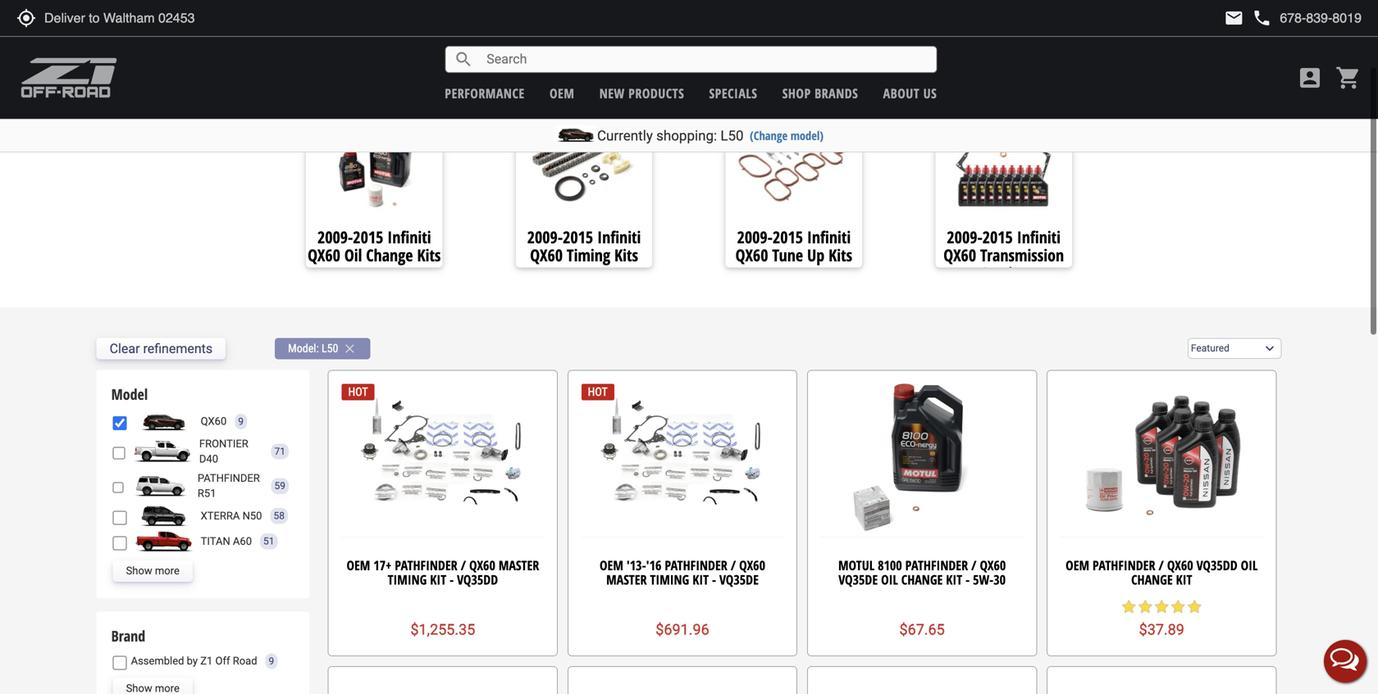 Task type: describe. For each thing, give the bounding box(es) containing it.
master inside oem '13-'16 pathfinder / qx60 master timing kit - vq35de
[[606, 572, 647, 589]]

pathfinder
[[198, 473, 260, 485]]

2009-2015 infiniti qx60 service kits
[[110, 45, 519, 85]]

star star star star star $37.89
[[1121, 599, 1203, 639]]

phone link
[[1252, 8, 1362, 28]]

clear refinements
[[110, 341, 213, 357]]

shop
[[783, 85, 811, 102]]

nissan pathfinder r51 2005 2006 2007 2008 2009 2010 2011 2012 vq40de vk56de 4.0l 5.6l s sl sv se le xe z1 off-road image
[[128, 476, 194, 497]]

vq35de inside oem '13-'16 pathfinder / qx60 master timing kit - vq35de
[[720, 572, 759, 589]]

xterra
[[201, 510, 240, 523]]

/ inside oem '13-'16 pathfinder / qx60 master timing kit - vq35de
[[731, 557, 736, 575]]

oil inside 2009-2015 infiniti qx60 oil change kits
[[344, 244, 362, 267]]

2009- for 2009-2015 infiniti qx60 tune up kits
[[737, 226, 773, 249]]

motul 8100 pathfinder / qx60 vq35de oil change kit - 5w-30
[[839, 557, 1006, 589]]

2 star from the left
[[1137, 599, 1154, 616]]

infiniti for transmission
[[1017, 226, 1061, 249]]

vq35de inside motul 8100 pathfinder / qx60 vq35de oil change kit - 5w-30
[[839, 572, 878, 589]]

by
[[187, 656, 198, 668]]

show
[[126, 565, 152, 578]]

clear
[[110, 341, 140, 357]]

frontier d40
[[199, 438, 248, 466]]

kit inside oem 17+ pathfinder / qx60 master timing kit - vq35dd
[[430, 572, 446, 589]]

titan a60
[[201, 536, 252, 548]]

road
[[233, 656, 257, 668]]

2015 for 2009-2015 infiniti qx60 timing kits
[[563, 226, 593, 249]]

transmission
[[981, 244, 1064, 267]]

new products
[[600, 85, 684, 102]]

performance link
[[445, 85, 525, 102]]

- for oem
[[712, 572, 716, 589]]

currently
[[597, 128, 653, 144]]

- for motul
[[966, 572, 970, 589]]

'13-
[[627, 557, 646, 575]]

qx60 inside oem '13-'16 pathfinder / qx60 master timing kit - vq35de
[[739, 557, 766, 575]]

tune
[[772, 244, 803, 267]]

/ inside "oem pathfinder / qx60 vq35dd oil change kit"
[[1159, 557, 1164, 575]]

z1
[[200, 656, 213, 668]]

infiniti for service
[[236, 45, 315, 85]]

close
[[342, 342, 357, 356]]

0 vertical spatial l50
[[721, 128, 744, 144]]

kit inside oem '13-'16 pathfinder / qx60 master timing kit - vq35de
[[693, 572, 709, 589]]

17+
[[374, 557, 392, 575]]

infiniti for oil
[[388, 226, 431, 249]]

(change model) link
[[750, 128, 824, 144]]

oem for oem link at the top left of page
[[550, 85, 575, 102]]

change inside 2009-2015 infiniti qx60 oil change kits
[[366, 244, 413, 267]]

d40
[[199, 453, 218, 466]]

performance
[[445, 85, 525, 102]]

a60
[[233, 536, 252, 548]]

2009-2015 infiniti qx60 transmission service link
[[936, 226, 1072, 285]]

0 horizontal spatial 9
[[238, 416, 244, 428]]

pathfinder inside oem 17+ pathfinder / qx60 master timing kit - vq35dd
[[395, 557, 458, 575]]

qx60 inside "oem pathfinder / qx60 vq35dd oil change kit"
[[1167, 557, 1194, 575]]

1 vertical spatial 9
[[269, 656, 274, 668]]

r51
[[198, 488, 216, 500]]

refinements
[[143, 341, 213, 357]]

pathfinder inside oem '13-'16 pathfinder / qx60 master timing kit - vq35de
[[665, 557, 728, 575]]

oem link
[[550, 85, 575, 102]]

timing inside oem '13-'16 pathfinder / qx60 master timing kit - vq35de
[[650, 572, 689, 589]]

pathfinder r51
[[198, 473, 260, 500]]

2009-2015 infiniti qx60 oil change kits link
[[306, 226, 443, 267]]

mail phone
[[1224, 8, 1272, 28]]

frontier
[[199, 438, 248, 450]]

2009-2015 infiniti qx60 tune up kits link
[[726, 226, 862, 267]]

71
[[274, 446, 286, 458]]

assembled by z1 off road
[[131, 656, 257, 668]]

0 vertical spatial service
[[388, 45, 469, 85]]

2015 for 2009-2015 infiniti qx60 oil change kits
[[353, 226, 383, 249]]

z1 motorsports logo image
[[21, 57, 118, 98]]

qx60 inside 2009-2015 infiniti qx60 transmission service
[[944, 244, 976, 267]]

show more
[[126, 565, 180, 578]]

brands
[[815, 85, 858, 102]]

2009-2015 infiniti qx60 transmission service
[[944, 226, 1064, 285]]

phone
[[1252, 8, 1272, 28]]

shop brands link
[[783, 85, 858, 102]]

model)
[[791, 128, 824, 144]]

8100
[[878, 557, 902, 575]]

2009-2015 infiniti qx60 oil change kits
[[308, 226, 441, 267]]

3 star from the left
[[1154, 599, 1170, 616]]

show more button
[[113, 561, 193, 582]]

5w-
[[973, 572, 994, 589]]

search
[[454, 50, 474, 69]]

us
[[924, 85, 937, 102]]

assembled
[[131, 656, 184, 668]]

timing inside 2009-2015 infiniti qx60 timing kits
[[567, 244, 610, 267]]

30
[[994, 572, 1006, 589]]

pathfinder inside motul 8100 pathfinder / qx60 vq35de oil change kit - 5w-30
[[906, 557, 968, 575]]

kit inside "oem pathfinder / qx60 vq35dd oil change kit"
[[1176, 572, 1193, 589]]

qx60 inside oem 17+ pathfinder / qx60 master timing kit - vq35dd
[[469, 557, 495, 575]]

59
[[274, 481, 286, 492]]

2015 for 2009-2015 infiniti qx60 transmission service
[[983, 226, 1013, 249]]

58
[[274, 511, 285, 522]]

currently shopping: l50 (change model)
[[597, 128, 824, 144]]

about
[[883, 85, 920, 102]]

model:
[[288, 342, 319, 355]]

timing inside oem 17+ pathfinder / qx60 master timing kit - vq35dd
[[388, 572, 427, 589]]

service inside 2009-2015 infiniti qx60 transmission service
[[982, 262, 1026, 285]]

oem for oem 17+ pathfinder / qx60 master timing kit - vq35dd
[[347, 557, 370, 575]]



Task type: vqa. For each thing, say whether or not it's contained in the screenshot.
timing inside the OEM '13-'16 Pathfinder / QX60 Master Timing Kit - VQ35DE
yes



Task type: locate. For each thing, give the bounding box(es) containing it.
oem inside "oem pathfinder / qx60 vq35dd oil change kit"
[[1066, 557, 1090, 575]]

1 kit from the left
[[430, 572, 446, 589]]

2015 inside 2009-2015 infiniti qx60 transmission service
[[983, 226, 1013, 249]]

up
[[807, 244, 825, 267]]

infiniti qx60 l50 2013 2014 2015 2016 2017 2018 2019 2020 vq35de vq35dd 3.5l z1 off-road image
[[131, 411, 197, 433]]

2009-
[[110, 45, 174, 85], [318, 226, 353, 249], [527, 226, 563, 249], [737, 226, 773, 249], [947, 226, 983, 249]]

- inside oem 17+ pathfinder / qx60 master timing kit - vq35dd
[[450, 572, 454, 589]]

0 horizontal spatial change
[[366, 244, 413, 267]]

0 horizontal spatial timing
[[388, 572, 427, 589]]

1 horizontal spatial 9
[[269, 656, 274, 668]]

2015 inside 2009-2015 infiniti qx60 timing kits
[[563, 226, 593, 249]]

2009- inside 2009-2015 infiniti qx60 tune up kits
[[737, 226, 773, 249]]

1 horizontal spatial vq35de
[[839, 572, 878, 589]]

mail link
[[1224, 8, 1244, 28]]

2009-2015 infiniti qx60 timing kits
[[527, 226, 641, 267]]

2015
[[174, 45, 229, 85], [353, 226, 383, 249], [563, 226, 593, 249], [773, 226, 803, 249], [983, 226, 1013, 249]]

/ left 30
[[972, 557, 977, 575]]

nissan frontier d40 2005 2006 2007 2008 2009 2010 2011 2012 2013 2014 2015 2016 2017 2018 2019 2020 2021 vq40de vq38dd qr25de 4.0l 3.8l 2.5l s se sl sv le xe pro-4x offroad z1 off-road image
[[130, 442, 195, 463]]

0 horizontal spatial vq35dd
[[457, 572, 498, 589]]

2009- for 2009-2015 infiniti qx60 service kits
[[110, 45, 174, 85]]

1 horizontal spatial l50
[[721, 128, 744, 144]]

1 / from the left
[[461, 557, 466, 575]]

1 horizontal spatial -
[[712, 572, 716, 589]]

oem for oem '13-'16 pathfinder / qx60 master timing kit - vq35de
[[600, 557, 623, 575]]

qx60 inside 2009-2015 infiniti qx60 oil change kits
[[308, 244, 340, 267]]

vq35dd inside oem 17+ pathfinder / qx60 master timing kit - vq35dd
[[457, 572, 498, 589]]

timing
[[567, 244, 610, 267], [388, 572, 427, 589], [650, 572, 689, 589]]

2009-2015 infiniti qx60 tune up kits
[[736, 226, 853, 267]]

2 pathfinder from the left
[[665, 557, 728, 575]]

kit right '16
[[693, 572, 709, 589]]

2009-2015 infiniti qx60 timing kits link
[[516, 226, 652, 267]]

1 - from the left
[[450, 572, 454, 589]]

2 horizontal spatial oil
[[1241, 557, 1258, 575]]

motul
[[839, 557, 875, 575]]

oil
[[344, 244, 362, 267], [1241, 557, 1258, 575], [881, 572, 898, 589]]

shopping_cart link
[[1332, 65, 1362, 91]]

1 horizontal spatial service
[[982, 262, 1026, 285]]

0 horizontal spatial oil
[[344, 244, 362, 267]]

kit
[[430, 572, 446, 589], [693, 572, 709, 589], [946, 572, 963, 589], [1176, 572, 1193, 589]]

2 vq35de from the left
[[839, 572, 878, 589]]

vq35dd up $1,255.35
[[457, 572, 498, 589]]

pathfinder
[[395, 557, 458, 575], [665, 557, 728, 575], [906, 557, 968, 575], [1093, 557, 1156, 575]]

kit up $1,255.35
[[430, 572, 446, 589]]

infiniti inside 2009-2015 infiniti qx60 timing kits
[[597, 226, 641, 249]]

51
[[263, 536, 274, 548]]

about us link
[[883, 85, 937, 102]]

- right '16
[[712, 572, 716, 589]]

new products link
[[600, 85, 684, 102]]

mail
[[1224, 8, 1244, 28]]

infiniti
[[236, 45, 315, 85], [388, 226, 431, 249], [597, 226, 641, 249], [807, 226, 851, 249], [1017, 226, 1061, 249]]

$67.65
[[900, 622, 945, 639]]

0 horizontal spatial master
[[499, 557, 539, 575]]

titan
[[201, 536, 230, 548]]

oem 17+ pathfinder / qx60 master timing kit - vq35dd
[[347, 557, 539, 589]]

/
[[461, 557, 466, 575], [731, 557, 736, 575], [972, 557, 977, 575], [1159, 557, 1164, 575]]

oem left new
[[550, 85, 575, 102]]

9 up the frontier
[[238, 416, 244, 428]]

oil inside "oem pathfinder / qx60 vq35dd oil change kit"
[[1241, 557, 1258, 575]]

- inside motul 8100 pathfinder / qx60 vq35de oil change kit - 5w-30
[[966, 572, 970, 589]]

2 - from the left
[[712, 572, 716, 589]]

/ right '16
[[731, 557, 736, 575]]

infiniti inside 2009-2015 infiniti qx60 transmission service
[[1017, 226, 1061, 249]]

pathfinder right the 8100
[[906, 557, 968, 575]]

nissan titan a60 2004 2005 2006 2007 2008 2009 2010 2011 2012 2013 2014 2015 vk56de 5.6l s se sv sl le xe pro-4x offroad z1 off-road image
[[131, 532, 197, 553]]

oem inside oem 17+ pathfinder / qx60 master timing kit - vq35dd
[[347, 557, 370, 575]]

my_location
[[16, 8, 36, 28]]

star
[[1121, 599, 1137, 616], [1137, 599, 1154, 616], [1154, 599, 1170, 616], [1170, 599, 1187, 616], [1187, 599, 1203, 616]]

change inside motul 8100 pathfinder / qx60 vq35de oil change kit - 5w-30
[[902, 572, 943, 589]]

xterra n50
[[201, 510, 262, 523]]

2009- inside 2009-2015 infiniti qx60 oil change kits
[[318, 226, 353, 249]]

oem left 17+
[[347, 557, 370, 575]]

shopping:
[[656, 128, 717, 144]]

1 pathfinder from the left
[[395, 557, 458, 575]]

n50
[[243, 510, 262, 523]]

4 star from the left
[[1170, 599, 1187, 616]]

pathfinder right '16
[[665, 557, 728, 575]]

oil inside motul 8100 pathfinder / qx60 vq35de oil change kit - 5w-30
[[881, 572, 898, 589]]

master
[[499, 557, 539, 575], [606, 572, 647, 589]]

2009- for 2009-2015 infiniti qx60 oil change kits
[[318, 226, 353, 249]]

qx60 inside 2009-2015 infiniti qx60 tune up kits
[[736, 244, 768, 267]]

account_box
[[1297, 65, 1323, 91]]

- left 5w-
[[966, 572, 970, 589]]

Search search field
[[474, 47, 936, 72]]

-
[[450, 572, 454, 589], [712, 572, 716, 589], [966, 572, 970, 589]]

$691.96
[[656, 622, 709, 639]]

2015 inside 2009-2015 infiniti qx60 tune up kits
[[773, 226, 803, 249]]

pathfinder right 17+
[[395, 557, 458, 575]]

1 vq35de from the left
[[720, 572, 759, 589]]

qx60
[[322, 45, 381, 85], [308, 244, 340, 267], [530, 244, 563, 267], [736, 244, 768, 267], [944, 244, 976, 267], [201, 416, 227, 428], [469, 557, 495, 575], [739, 557, 766, 575], [980, 557, 1006, 575], [1167, 557, 1194, 575]]

master inside oem 17+ pathfinder / qx60 master timing kit - vq35dd
[[499, 557, 539, 575]]

2015 for 2009-2015 infiniti qx60 tune up kits
[[773, 226, 803, 249]]

kit inside motul 8100 pathfinder / qx60 vq35de oil change kit - 5w-30
[[946, 572, 963, 589]]

2 / from the left
[[731, 557, 736, 575]]

2009- for 2009-2015 infiniti qx60 timing kits
[[527, 226, 563, 249]]

/ inside oem 17+ pathfinder / qx60 master timing kit - vq35dd
[[461, 557, 466, 575]]

/ up $1,255.35
[[461, 557, 466, 575]]

products
[[629, 85, 684, 102]]

kits
[[476, 45, 519, 85], [417, 244, 441, 267], [615, 244, 638, 267], [829, 244, 853, 267]]

3 kit from the left
[[946, 572, 963, 589]]

service
[[388, 45, 469, 85], [982, 262, 1026, 285]]

3 pathfinder from the left
[[906, 557, 968, 575]]

infiniti for timing
[[597, 226, 641, 249]]

5 star from the left
[[1187, 599, 1203, 616]]

- inside oem '13-'16 pathfinder / qx60 master timing kit - vq35de
[[712, 572, 716, 589]]

nissan xterra n50 2005 2006 2007 2008 2009 2010 2011 2012 2013 2014 2015 vq40de 4.0l s se x pro-4x offroad z1 off-road image
[[131, 506, 197, 527]]

2015 for 2009-2015 infiniti qx60 service kits
[[174, 45, 229, 85]]

model: l50 close
[[288, 342, 357, 356]]

2015 inside 2009-2015 infiniti qx60 oil change kits
[[353, 226, 383, 249]]

None checkbox
[[113, 417, 127, 431], [113, 511, 127, 525], [113, 537, 127, 551], [113, 417, 127, 431], [113, 511, 127, 525], [113, 537, 127, 551]]

pathfinder inside "oem pathfinder / qx60 vq35dd oil change kit"
[[1093, 557, 1156, 575]]

kit left 5w-
[[946, 572, 963, 589]]

l50 inside model: l50 close
[[322, 342, 338, 355]]

4 pathfinder from the left
[[1093, 557, 1156, 575]]

brand
[[111, 627, 145, 647]]

shopping_cart
[[1336, 65, 1362, 91]]

0 horizontal spatial service
[[388, 45, 469, 85]]

more
[[155, 565, 180, 578]]

new
[[600, 85, 625, 102]]

oem inside oem '13-'16 pathfinder / qx60 master timing kit - vq35de
[[600, 557, 623, 575]]

oem
[[550, 85, 575, 102], [347, 557, 370, 575], [600, 557, 623, 575], [1066, 557, 1090, 575]]

9 right "road"
[[269, 656, 274, 668]]

(change
[[750, 128, 788, 144]]

qx60 inside 2009-2015 infiniti qx60 timing kits
[[530, 244, 563, 267]]

vq35de
[[720, 572, 759, 589], [839, 572, 878, 589]]

1 horizontal spatial master
[[606, 572, 647, 589]]

vq35dd inside "oem pathfinder / qx60 vq35dd oil change kit"
[[1197, 557, 1238, 575]]

$1,255.35
[[411, 622, 475, 639]]

$37.89
[[1139, 622, 1185, 639]]

shop brands
[[783, 85, 858, 102]]

3 / from the left
[[972, 557, 977, 575]]

2 horizontal spatial timing
[[650, 572, 689, 589]]

clear refinements button
[[96, 338, 226, 360]]

oem '13-'16 pathfinder / qx60 master timing kit - vq35de
[[600, 557, 766, 589]]

1 vertical spatial service
[[982, 262, 1026, 285]]

vq35dd up star star star star star $37.89
[[1197, 557, 1238, 575]]

kits inside 2009-2015 infiniti qx60 timing kits
[[615, 244, 638, 267]]

1 horizontal spatial vq35dd
[[1197, 557, 1238, 575]]

specials
[[709, 85, 758, 102]]

'16
[[646, 557, 662, 575]]

2009- inside 2009-2015 infiniti qx60 timing kits
[[527, 226, 563, 249]]

- up $1,255.35
[[450, 572, 454, 589]]

vq35dd
[[1197, 557, 1238, 575], [457, 572, 498, 589]]

3 - from the left
[[966, 572, 970, 589]]

infiniti inside 2009-2015 infiniti qx60 tune up kits
[[807, 226, 851, 249]]

oem for oem pathfinder / qx60 vq35dd oil change kit
[[1066, 557, 1090, 575]]

2 kit from the left
[[693, 572, 709, 589]]

l50
[[721, 128, 744, 144], [322, 342, 338, 355]]

oem left '13-
[[600, 557, 623, 575]]

oem right 30
[[1066, 557, 1090, 575]]

1 horizontal spatial oil
[[881, 572, 898, 589]]

model
[[111, 385, 148, 405]]

kits inside 2009-2015 infiniti qx60 oil change kits
[[417, 244, 441, 267]]

kits inside 2009-2015 infiniti qx60 tune up kits
[[829, 244, 853, 267]]

2009- for 2009-2015 infiniti qx60 transmission service
[[947, 226, 983, 249]]

kit up star star star star star $37.89
[[1176, 572, 1193, 589]]

2009- inside 2009-2015 infiniti qx60 transmission service
[[947, 226, 983, 249]]

1 star from the left
[[1121, 599, 1137, 616]]

4 kit from the left
[[1176, 572, 1193, 589]]

4 / from the left
[[1159, 557, 1164, 575]]

2 horizontal spatial change
[[1132, 572, 1173, 589]]

1 horizontal spatial timing
[[567, 244, 610, 267]]

pathfinder up star star star star star $37.89
[[1093, 557, 1156, 575]]

change
[[366, 244, 413, 267], [902, 572, 943, 589], [1132, 572, 1173, 589]]

l50 left close
[[322, 342, 338, 355]]

0 horizontal spatial vq35de
[[720, 572, 759, 589]]

infiniti inside 2009-2015 infiniti qx60 oil change kits
[[388, 226, 431, 249]]

infiniti for tune
[[807, 226, 851, 249]]

/ up star star star star star $37.89
[[1159, 557, 1164, 575]]

off
[[215, 656, 230, 668]]

qx60 inside motul 8100 pathfinder / qx60 vq35de oil change kit - 5w-30
[[980, 557, 1006, 575]]

0 vertical spatial 9
[[238, 416, 244, 428]]

about us
[[883, 85, 937, 102]]

0 horizontal spatial l50
[[322, 342, 338, 355]]

None checkbox
[[113, 447, 125, 461], [113, 481, 124, 495], [113, 657, 127, 671], [113, 447, 125, 461], [113, 481, 124, 495], [113, 657, 127, 671]]

account_box link
[[1293, 65, 1328, 91]]

l50 left (change at the right top of page
[[721, 128, 744, 144]]

oem pathfinder / qx60 vq35dd oil change kit
[[1066, 557, 1258, 589]]

1 horizontal spatial change
[[902, 572, 943, 589]]

change inside "oem pathfinder / qx60 vq35dd oil change kit"
[[1132, 572, 1173, 589]]

2 horizontal spatial -
[[966, 572, 970, 589]]

9
[[238, 416, 244, 428], [269, 656, 274, 668]]

/ inside motul 8100 pathfinder / qx60 vq35de oil change kit - 5w-30
[[972, 557, 977, 575]]

1 vertical spatial l50
[[322, 342, 338, 355]]

0 horizontal spatial -
[[450, 572, 454, 589]]

specials link
[[709, 85, 758, 102]]



